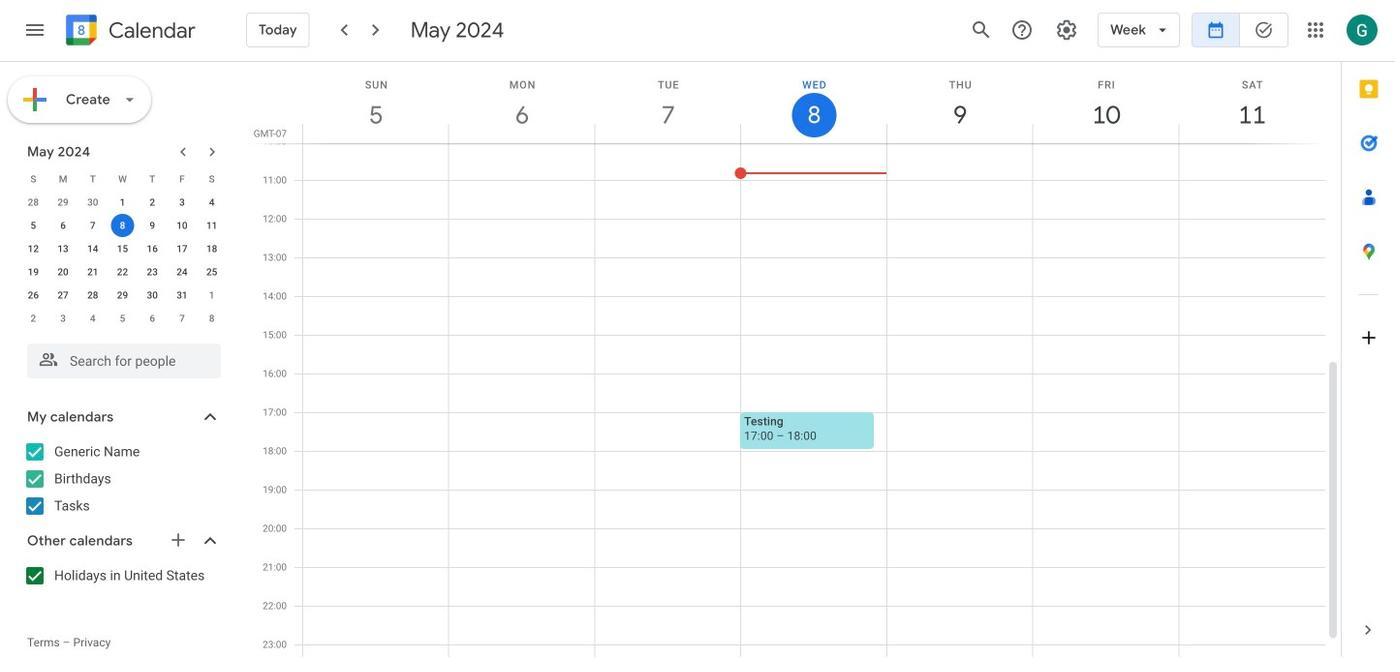 Task type: locate. For each thing, give the bounding box(es) containing it.
sunday, may 5 element
[[303, 62, 449, 143]]

16 element
[[141, 237, 164, 261]]

june 8 element
[[200, 307, 223, 330]]

april 28 element
[[22, 191, 45, 214]]

june 6 element
[[141, 307, 164, 330]]

6 element
[[51, 214, 75, 237]]

11 element
[[200, 214, 223, 237]]

25 element
[[200, 261, 223, 284]]

15 element
[[111, 237, 134, 261]]

heading
[[105, 19, 196, 42]]

heading inside "calendar" element
[[105, 19, 196, 42]]

14 element
[[81, 237, 104, 261]]

add other calendars image
[[169, 531, 188, 550]]

2 element
[[141, 191, 164, 214]]

3 row from the top
[[18, 214, 227, 237]]

6 row from the top
[[18, 284, 227, 307]]

Search for people text field
[[39, 344, 209, 379]]

wednesday, may 8, today element
[[741, 62, 887, 143]]

june 5 element
[[111, 307, 134, 330]]

3 column header from the left
[[594, 62, 741, 143]]

tab list
[[1342, 62, 1395, 604]]

2 column header from the left
[[448, 62, 595, 143]]

None search field
[[0, 336, 240, 379]]

june 4 element
[[81, 307, 104, 330]]

main drawer image
[[23, 18, 47, 42]]

grid
[[248, 62, 1341, 659]]

27 element
[[51, 284, 75, 307]]

20 element
[[51, 261, 75, 284]]

april 29 element
[[51, 191, 75, 214]]

row
[[18, 168, 227, 191], [18, 191, 227, 214], [18, 214, 227, 237], [18, 237, 227, 261], [18, 261, 227, 284], [18, 284, 227, 307], [18, 307, 227, 330]]

row group
[[18, 191, 227, 330]]

4 column header from the left
[[740, 62, 887, 143]]

calendar element
[[62, 11, 196, 53]]

17 element
[[170, 237, 194, 261]]

column header
[[302, 62, 449, 143], [448, 62, 595, 143], [594, 62, 741, 143], [740, 62, 887, 143], [886, 62, 1033, 143], [1032, 62, 1179, 143], [1178, 62, 1325, 143]]

7 row from the top
[[18, 307, 227, 330]]

6 column header from the left
[[1032, 62, 1179, 143]]

june 3 element
[[51, 307, 75, 330]]

24 element
[[170, 261, 194, 284]]

cell
[[108, 214, 137, 237]]

4 row from the top
[[18, 237, 227, 261]]



Task type: vqa. For each thing, say whether or not it's contained in the screenshot.
17 inside the row group
no



Task type: describe. For each thing, give the bounding box(es) containing it.
2 row from the top
[[18, 191, 227, 214]]

cell inside may 2024 grid
[[108, 214, 137, 237]]

settings menu image
[[1055, 18, 1078, 42]]

june 2 element
[[22, 307, 45, 330]]

18 element
[[200, 237, 223, 261]]

21 element
[[81, 261, 104, 284]]

30 element
[[141, 284, 164, 307]]

1 column header from the left
[[302, 62, 449, 143]]

5 row from the top
[[18, 261, 227, 284]]

my calendars list
[[4, 437, 240, 522]]

june 7 element
[[170, 307, 194, 330]]

31 element
[[170, 284, 194, 307]]

monday, may 6 element
[[449, 62, 595, 143]]

29 element
[[111, 284, 134, 307]]

1 row from the top
[[18, 168, 227, 191]]

april 30 element
[[81, 191, 104, 214]]

7 element
[[81, 214, 104, 237]]

19 element
[[22, 261, 45, 284]]

5 element
[[22, 214, 45, 237]]

3 element
[[170, 191, 194, 214]]

13 element
[[51, 237, 75, 261]]

june 1 element
[[200, 284, 223, 307]]

7 column header from the left
[[1178, 62, 1325, 143]]

9 element
[[141, 214, 164, 237]]

tuesday, may 7 element
[[595, 62, 741, 143]]

4 element
[[200, 191, 223, 214]]

10 element
[[170, 214, 194, 237]]

1 element
[[111, 191, 134, 214]]

26 element
[[22, 284, 45, 307]]

8, today element
[[111, 214, 134, 237]]

28 element
[[81, 284, 104, 307]]

12 element
[[22, 237, 45, 261]]

5 column header from the left
[[886, 62, 1033, 143]]

23 element
[[141, 261, 164, 284]]

22 element
[[111, 261, 134, 284]]

may 2024 grid
[[18, 168, 227, 330]]



